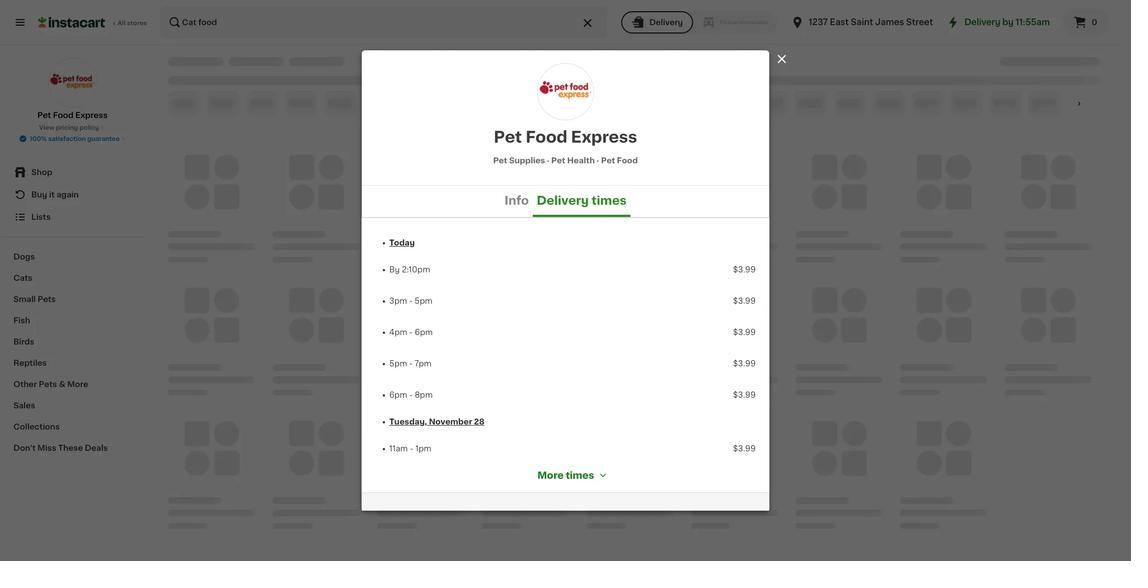 Task type: vqa. For each thing, say whether or not it's contained in the screenshot.
0
yes



Task type: describe. For each thing, give the bounding box(es) containing it.
delivery by 11:55am link
[[947, 16, 1050, 29]]

$3.99 for 1pm
[[733, 445, 756, 453]]

11am
[[389, 445, 408, 453]]

3pm
[[389, 297, 407, 305]]

lists
[[31, 213, 51, 221]]

0 horizontal spatial 5pm
[[389, 360, 407, 368]]

lists link
[[7, 206, 138, 228]]

by
[[389, 266, 400, 274]]

cats link
[[7, 268, 138, 289]]

dogs
[[13, 253, 35, 261]]

pets for other
[[39, 381, 57, 388]]

4pm - 6pm
[[389, 329, 433, 336]]

street
[[906, 18, 933, 26]]

small
[[13, 296, 36, 303]]

pet left supplies at the left top of the page
[[493, 156, 507, 164]]

pricing
[[56, 125, 78, 131]]

today
[[389, 239, 415, 247]]

fish link
[[7, 310, 138, 331]]

1 horizontal spatial pet food express
[[494, 129, 637, 145]]

100%
[[30, 136, 47, 142]]

pet supplies · pet health · pet food
[[493, 156, 638, 164]]

delivery for delivery
[[649, 18, 683, 26]]

0 vertical spatial 5pm
[[415, 297, 433, 305]]

1 horizontal spatial pet food express logo image
[[538, 64, 594, 120]]

these
[[58, 444, 83, 452]]

service type group
[[621, 11, 777, 34]]

cats
[[13, 274, 32, 282]]

6pm - 8pm
[[389, 391, 433, 399]]

100% satisfaction guarantee button
[[19, 132, 126, 143]]

1237 east saint james street button
[[791, 7, 933, 38]]

all
[[118, 20, 126, 26]]

100% satisfaction guarantee
[[30, 136, 120, 142]]

health
[[567, 156, 595, 164]]

11:55am
[[1016, 18, 1050, 26]]

delivery for delivery times
[[537, 194, 589, 206]]

0 horizontal spatial express
[[75, 111, 108, 119]]

reptiles link
[[7, 353, 138, 374]]

miss
[[37, 444, 56, 452]]

view pricing policy
[[39, 125, 99, 131]]

delivery times tab
[[533, 186, 631, 217]]

$3.99 for 7pm
[[733, 360, 756, 368]]

7pm
[[415, 360, 432, 368]]

by
[[1003, 18, 1014, 26]]

1 vertical spatial 6pm
[[389, 391, 407, 399]]

pet up supplies at the left top of the page
[[494, 129, 522, 145]]

tuesday, november 28
[[389, 418, 484, 426]]

- for 8pm
[[409, 391, 413, 399]]

$3.99 for 8pm
[[733, 391, 756, 399]]

2:10pm
[[402, 266, 430, 274]]

more inside 'more times '
[[538, 471, 564, 480]]

0 vertical spatial pet food express
[[37, 111, 108, 119]]

tab list containing info
[[362, 186, 769, 217]]

saint
[[851, 18, 873, 26]]

shop
[[31, 168, 52, 176]]

don't
[[13, 444, 36, 452]]

instacart logo image
[[38, 16, 105, 29]]

supplies
[[509, 156, 545, 164]]

other pets & more link
[[7, 374, 138, 395]]

november
[[429, 418, 472, 426]]

pets for small
[[38, 296, 56, 303]]

times for delivery
[[592, 194, 627, 206]]

11am - 1pm
[[389, 445, 431, 453]]

1237
[[809, 18, 828, 26]]

by 2:10pm
[[389, 266, 430, 274]]

28
[[474, 418, 484, 426]]

$3.99 for 6pm
[[733, 329, 756, 336]]

5pm - 7pm
[[389, 360, 432, 368]]

pet food express link
[[37, 58, 108, 121]]

it
[[49, 191, 55, 199]]

3pm - 5pm
[[389, 297, 433, 305]]

small pets
[[13, 296, 56, 303]]

shop link
[[7, 161, 138, 184]]

pet left health
[[551, 156, 565, 164]]

delivery times
[[537, 194, 627, 206]]

pet food express logo image inside pet food express link
[[48, 58, 97, 107]]

info
[[505, 194, 529, 206]]



Task type: locate. For each thing, give the bounding box(es) containing it.
food for pet food express logo to the right
[[526, 129, 567, 145]]

- left 7pm
[[409, 360, 413, 368]]

- left 1pm
[[410, 445, 413, 453]]

more right &
[[67, 381, 88, 388]]

sales link
[[7, 395, 138, 416]]

0 horizontal spatial food
[[53, 111, 73, 119]]

satisfaction
[[48, 136, 86, 142]]

1 horizontal spatial 5pm
[[415, 297, 433, 305]]

food for pet food express logo inside pet food express link
[[53, 111, 73, 119]]

east
[[830, 18, 849, 26]]

delivery button
[[621, 11, 693, 34]]

buy
[[31, 191, 47, 199]]

5pm right 3pm
[[415, 297, 433, 305]]

2 horizontal spatial food
[[617, 156, 638, 164]]

other
[[13, 381, 37, 388]]

express up health
[[571, 129, 637, 145]]

· right health
[[597, 156, 599, 164]]

5pm left 7pm
[[389, 360, 407, 368]]

food up pricing
[[53, 111, 73, 119]]

0
[[1092, 18, 1097, 26]]

- right 3pm
[[409, 297, 413, 305]]

2 horizontal spatial delivery
[[964, 18, 1000, 26]]

0 horizontal spatial 6pm
[[389, 391, 407, 399]]

collections
[[13, 423, 60, 431]]

james
[[875, 18, 904, 26]]

1 vertical spatial food
[[526, 129, 567, 145]]

0 horizontal spatial more
[[67, 381, 88, 388]]

birds link
[[7, 331, 138, 353]]

2 · from the left
[[597, 156, 599, 164]]

0 button
[[1063, 9, 1109, 36]]

pet food express up view pricing policy link
[[37, 111, 108, 119]]

- for 6pm
[[409, 329, 413, 336]]

1 horizontal spatial express
[[571, 129, 637, 145]]

$3.99 for 5pm
[[733, 297, 756, 305]]

guarantee
[[87, 136, 120, 142]]


[[599, 471, 608, 480]]

- left 8pm
[[409, 391, 413, 399]]

·
[[547, 156, 549, 164], [597, 156, 599, 164]]

times down health
[[592, 194, 627, 206]]

birds
[[13, 338, 34, 346]]

delivery for delivery by 11:55am
[[964, 18, 1000, 26]]

0 horizontal spatial ·
[[547, 156, 549, 164]]

all stores link
[[38, 7, 148, 38]]

2 $3.99 from the top
[[733, 297, 756, 305]]

5 $3.99 from the top
[[733, 391, 756, 399]]

close modal image
[[775, 52, 789, 66]]

5pm
[[415, 297, 433, 305], [389, 360, 407, 368]]

6 $3.99 from the top
[[733, 445, 756, 453]]

deals
[[85, 444, 108, 452]]

delivery inside button
[[649, 18, 683, 26]]

2 vertical spatial food
[[617, 156, 638, 164]]

1 horizontal spatial ·
[[597, 156, 599, 164]]

- right the 4pm
[[409, 329, 413, 336]]

0 vertical spatial more
[[67, 381, 88, 388]]

more times 
[[538, 471, 608, 480]]

food right health
[[617, 156, 638, 164]]

1 vertical spatial more
[[538, 471, 564, 480]]

1237 east saint james street
[[809, 18, 933, 26]]

times inside delivery times "tab"
[[592, 194, 627, 206]]

tab list
[[362, 186, 769, 217]]

pet food express logo image
[[48, 58, 97, 107], [538, 64, 594, 120]]

1 · from the left
[[547, 156, 549, 164]]

1pm
[[415, 445, 431, 453]]

again
[[57, 191, 79, 199]]

pet up view
[[37, 111, 51, 119]]

don't miss these deals
[[13, 444, 108, 452]]

pets
[[38, 296, 56, 303], [39, 381, 57, 388]]

don't miss these deals link
[[7, 438, 138, 459]]

6pm left 8pm
[[389, 391, 407, 399]]

0 vertical spatial 6pm
[[415, 329, 433, 336]]

0 vertical spatial pets
[[38, 296, 56, 303]]

reptiles
[[13, 359, 47, 367]]

buy it again link
[[7, 184, 138, 206]]

food
[[53, 111, 73, 119], [526, 129, 567, 145], [617, 156, 638, 164]]

&
[[59, 381, 65, 388]]

- for 7pm
[[409, 360, 413, 368]]

fish
[[13, 317, 30, 325]]

times left 
[[566, 471, 594, 480]]

-
[[409, 297, 413, 305], [409, 329, 413, 336], [409, 360, 413, 368], [409, 391, 413, 399], [410, 445, 413, 453]]

0 vertical spatial times
[[592, 194, 627, 206]]

3 $3.99 from the top
[[733, 329, 756, 336]]

0 horizontal spatial delivery
[[537, 194, 589, 206]]

1 vertical spatial times
[[566, 471, 594, 480]]

delivery by 11:55am
[[964, 18, 1050, 26]]

pets left &
[[39, 381, 57, 388]]

express up policy
[[75, 111, 108, 119]]

other pets & more
[[13, 381, 88, 388]]

- for 1pm
[[410, 445, 413, 453]]

dogs link
[[7, 246, 138, 268]]

· right supplies at the left top of the page
[[547, 156, 549, 164]]

all stores
[[118, 20, 147, 26]]

delivery
[[964, 18, 1000, 26], [649, 18, 683, 26], [537, 194, 589, 206]]

6pm right the 4pm
[[415, 329, 433, 336]]

small pets link
[[7, 289, 138, 310]]

info tab
[[501, 186, 533, 217]]

more
[[67, 381, 88, 388], [538, 471, 564, 480]]

collections link
[[7, 416, 138, 438]]

1 vertical spatial pets
[[39, 381, 57, 388]]

food inside pet food express link
[[53, 111, 73, 119]]

4pm
[[389, 329, 407, 336]]

1 horizontal spatial more
[[538, 471, 564, 480]]

1 vertical spatial pet food express
[[494, 129, 637, 145]]

pets right small
[[38, 296, 56, 303]]

view pricing policy link
[[39, 123, 106, 132]]

1 horizontal spatial 6pm
[[415, 329, 433, 336]]

4 $3.99 from the top
[[733, 360, 756, 368]]

sales
[[13, 402, 35, 410]]

pet right health
[[601, 156, 615, 164]]

stores
[[127, 20, 147, 26]]

times inside 'more times '
[[566, 471, 594, 480]]

buy it again
[[31, 191, 79, 199]]

1 $3.99 from the top
[[733, 266, 756, 274]]

1 horizontal spatial food
[[526, 129, 567, 145]]

8pm
[[415, 391, 433, 399]]

times
[[592, 194, 627, 206], [566, 471, 594, 480]]

1 vertical spatial express
[[571, 129, 637, 145]]

delivery inside "tab"
[[537, 194, 589, 206]]

times for more
[[566, 471, 594, 480]]

pet
[[37, 111, 51, 119], [494, 129, 522, 145], [493, 156, 507, 164], [551, 156, 565, 164], [601, 156, 615, 164]]

0 horizontal spatial pet food express logo image
[[48, 58, 97, 107]]

express
[[75, 111, 108, 119], [571, 129, 637, 145]]

pet inside pet food express link
[[37, 111, 51, 119]]

tuesday,
[[389, 418, 427, 426]]

pet food express up pet supplies · pet health · pet food
[[494, 129, 637, 145]]

$3.99
[[733, 266, 756, 274], [733, 297, 756, 305], [733, 329, 756, 336], [733, 360, 756, 368], [733, 391, 756, 399], [733, 445, 756, 453]]

None search field
[[160, 7, 607, 38]]

food up pet supplies · pet health · pet food
[[526, 129, 567, 145]]

pet food express
[[37, 111, 108, 119], [494, 129, 637, 145]]

0 vertical spatial express
[[75, 111, 108, 119]]

0 horizontal spatial pet food express
[[37, 111, 108, 119]]

policy
[[80, 125, 99, 131]]

1 horizontal spatial delivery
[[649, 18, 683, 26]]

view
[[39, 125, 54, 131]]

1 vertical spatial 5pm
[[389, 360, 407, 368]]

- for 5pm
[[409, 297, 413, 305]]

more left 
[[538, 471, 564, 480]]

6pm
[[415, 329, 433, 336], [389, 391, 407, 399]]

0 vertical spatial food
[[53, 111, 73, 119]]



